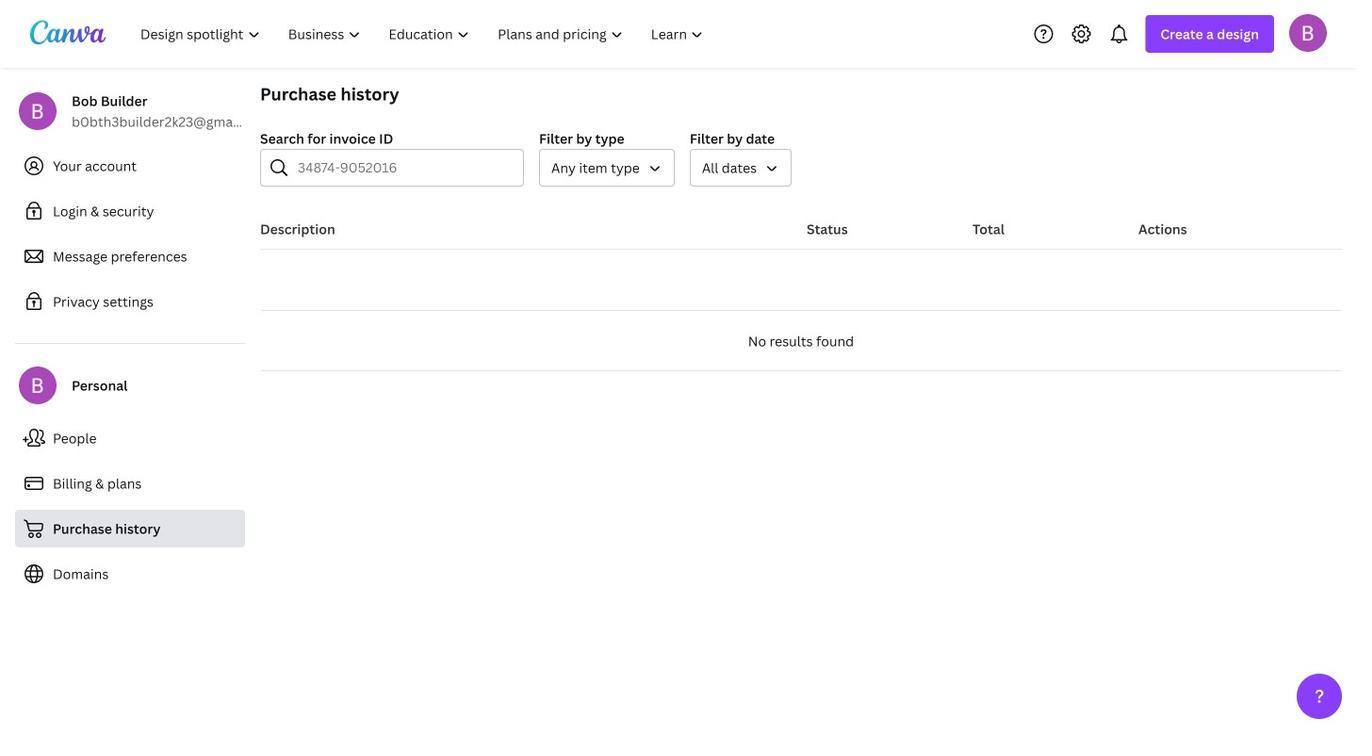 Task type: vqa. For each thing, say whether or not it's contained in the screenshot.
Bob Builder image
yes



Task type: locate. For each thing, give the bounding box(es) containing it.
34874-9052016 text field
[[298, 150, 512, 186]]

None button
[[539, 149, 675, 187], [690, 149, 792, 187], [539, 149, 675, 187], [690, 149, 792, 187]]



Task type: describe. For each thing, give the bounding box(es) containing it.
bob builder image
[[1290, 14, 1327, 52]]

top level navigation element
[[128, 15, 720, 53]]



